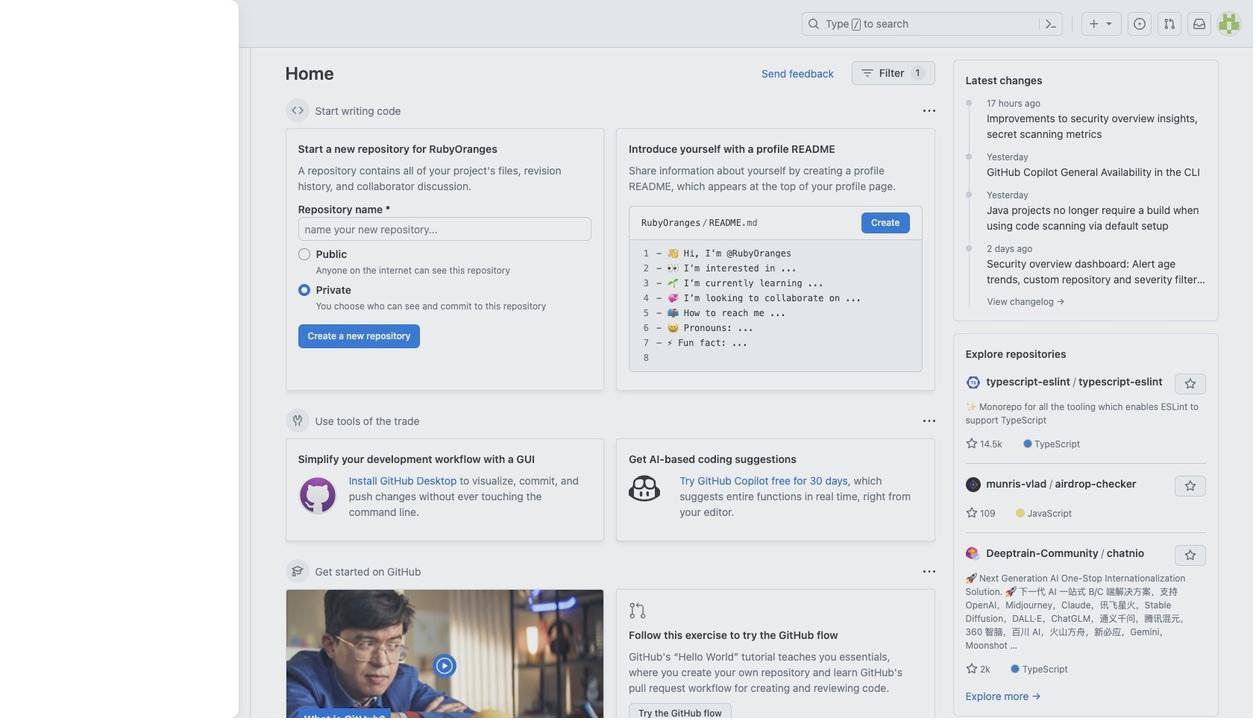 Task type: locate. For each thing, give the bounding box(es) containing it.
dot fill image
[[963, 97, 975, 109], [963, 151, 975, 163], [963, 189, 975, 201]]

3 star image from the top
[[966, 663, 978, 675]]

2 vertical spatial dot fill image
[[963, 189, 975, 201]]

explore repositories navigation
[[953, 334, 1219, 717]]

2 vertical spatial star image
[[966, 663, 978, 675]]

notifications image
[[1194, 18, 1206, 30]]

command palette image
[[1045, 18, 1057, 30]]

1 star image from the top
[[966, 438, 978, 450]]

3 dot fill image from the top
[[963, 189, 975, 201]]

issue opened image
[[1134, 18, 1146, 30]]

1 vertical spatial star image
[[966, 507, 978, 519]]

2 dot fill image from the top
[[963, 151, 975, 163]]

0 vertical spatial dot fill image
[[963, 97, 975, 109]]

star image
[[966, 438, 978, 450], [966, 507, 978, 519], [966, 663, 978, 675]]

0 vertical spatial star image
[[966, 438, 978, 450]]

dot fill image
[[963, 243, 975, 254]]

1 vertical spatial dot fill image
[[963, 151, 975, 163]]



Task type: describe. For each thing, give the bounding box(es) containing it.
account element
[[0, 48, 251, 719]]

2 star image from the top
[[966, 507, 978, 519]]

explore element
[[953, 60, 1219, 719]]

1 dot fill image from the top
[[963, 97, 975, 109]]

plus image
[[1089, 18, 1101, 30]]

triangle down image
[[1104, 17, 1116, 29]]

git pull request image
[[1164, 18, 1176, 30]]



Task type: vqa. For each thing, say whether or not it's contained in the screenshot.
disable
no



